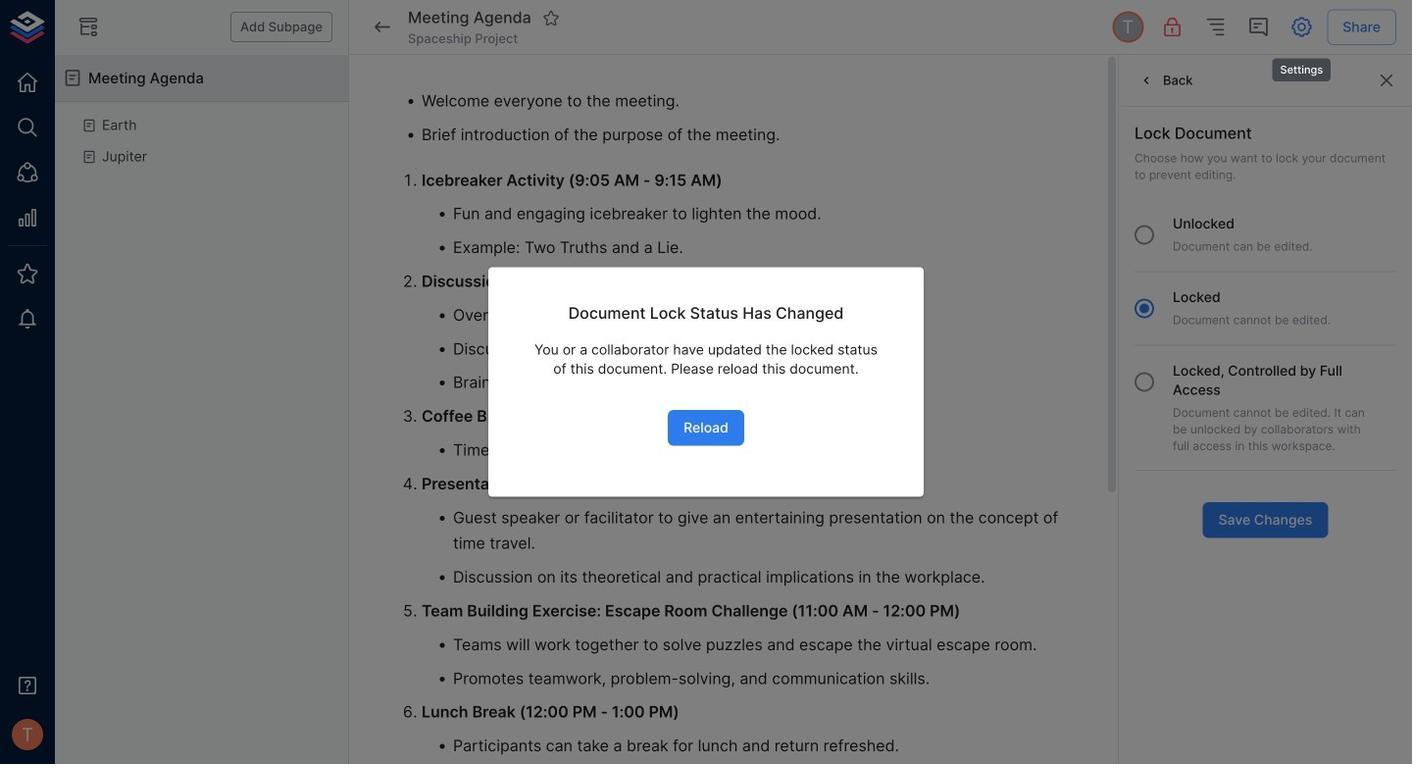 Task type: describe. For each thing, give the bounding box(es) containing it.
go back image
[[371, 15, 394, 39]]

settings image
[[1290, 15, 1314, 39]]



Task type: vqa. For each thing, say whether or not it's contained in the screenshot.
tooltip
yes



Task type: locate. For each thing, give the bounding box(es) containing it.
this document is locked image
[[1161, 15, 1184, 39]]

comments image
[[1247, 15, 1271, 39]]

hide wiki image
[[77, 15, 100, 39]]

dialog
[[489, 267, 924, 497]]

favorite image
[[542, 9, 560, 27]]

tooltip
[[1271, 45, 1334, 83]]

table of contents image
[[1204, 15, 1228, 39]]

option group
[[1124, 214, 1397, 487]]



